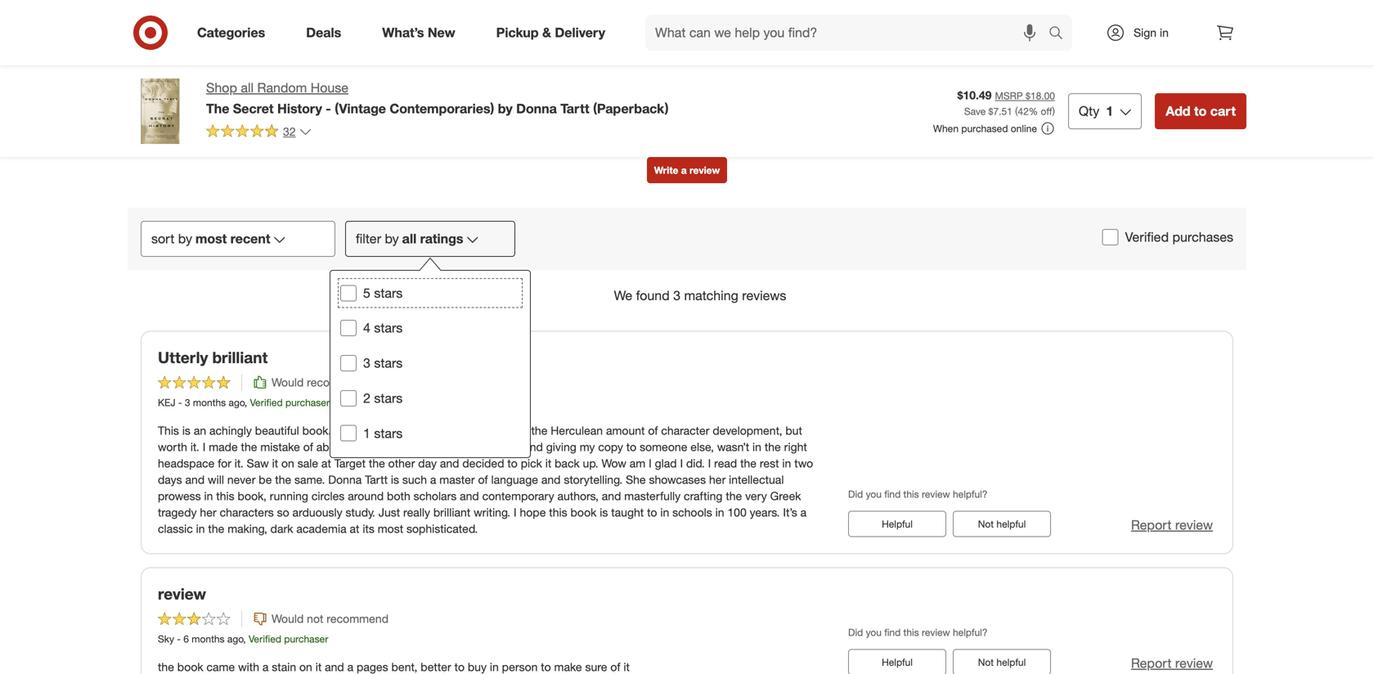 Task type: describe. For each thing, give the bounding box(es) containing it.
did for review
[[848, 626, 863, 638]]

a up scholars
[[430, 473, 436, 487]]

up.
[[583, 456, 599, 471]]

back
[[555, 456, 580, 471]]

- for review
[[177, 633, 181, 645]]

all inside shop all random house the secret history - (vintage contemporaries) by donna tartt (paperback)
[[241, 80, 254, 96]]

of down tedious
[[425, 440, 435, 454]]

when
[[933, 122, 959, 135]]

new
[[428, 25, 455, 41]]

a inside button
[[681, 164, 687, 176]]

donna inside this is an achingly beautiful book. a bit slow and tedious at times due to the herculean amount of character development, but worth it. i made the mistake of abandoning it a third of the way through and giving my copy to someone else, wasn't in the right headspace for it. saw it on sale at target the other day and decided to pick it back up. wow am i glad i did. i read the rest in two days and will never be the same. donna tartt is such a master of language and storytelling. she showcases her intellectual prowess in this book, running circles around both scholars and contemporary authors, and masterfully crafting the very greek tragedy her characters so arduously study. just really brilliant writing. i hope this book is taught to in schools in 100 years. it's a classic in the making, dark academia at its most sophisticated.
[[328, 473, 362, 487]]

in down will
[[204, 489, 213, 503]]

stars for 3 stars
[[374, 355, 403, 371]]

1 vertical spatial 1
[[363, 425, 371, 441]]

in down 'development,'
[[753, 440, 762, 454]]

1 vertical spatial her
[[200, 505, 217, 520]]

intellectual
[[729, 473, 784, 487]]

1 vertical spatial it.
[[235, 456, 244, 471]]

not
[[307, 611, 324, 626]]

mistake
[[260, 440, 300, 454]]

sale
[[298, 456, 318, 471]]

running
[[270, 489, 308, 503]]

to right due in the left of the page
[[518, 424, 528, 438]]

shop all random house the secret history - (vintage contemporaries) by donna tartt (paperback)
[[206, 80, 669, 116]]

%
[[1029, 105, 1038, 117]]

4 stars
[[363, 320, 403, 336]]

taught
[[611, 505, 644, 520]]

in right sign
[[1160, 25, 1169, 40]]

slow
[[361, 424, 385, 438]]

2
[[363, 390, 371, 406]]

characters
[[220, 505, 274, 520]]

$10.49
[[958, 88, 992, 102]]

1 horizontal spatial on
[[299, 660, 312, 674]]

secret
[[233, 101, 274, 116]]

the up the intellectual
[[741, 456, 757, 471]]

same.
[[295, 473, 325, 487]]

2 vertical spatial at
[[350, 522, 360, 536]]

history
[[277, 101, 322, 116]]

7.51
[[994, 105, 1013, 117]]

such
[[402, 473, 427, 487]]

i left did.
[[680, 456, 683, 471]]

ago for utterly brilliant
[[229, 396, 245, 409]]

helpful? for utterly brilliant
[[953, 488, 988, 500]]

decided
[[463, 456, 504, 471]]

be
[[259, 473, 272, 487]]

wasn't
[[717, 440, 750, 454]]

2 horizontal spatial is
[[600, 505, 608, 520]]

stars for 1 stars
[[374, 425, 403, 441]]

buy
[[468, 660, 487, 674]]

way
[[458, 440, 478, 454]]

what's new link
[[368, 15, 476, 51]]

helpful for utterly brilliant
[[882, 518, 913, 530]]

and down the headspace
[[185, 473, 205, 487]]

did.
[[686, 456, 705, 471]]

write a review
[[654, 164, 720, 176]]

on inside this is an achingly beautiful book. a bit slow and tedious at times due to the herculean amount of character development, but worth it. i made the mistake of abandoning it a third of the way through and giving my copy to someone else, wasn't in the right headspace for it. saw it on sale at target the other day and decided to pick it back up. wow am i glad i did. i read the rest in two days and will never be the same. donna tartt is such a master of language and storytelling. she showcases her intellectual prowess in this book, running circles around both scholars and contemporary authors, and masterfully crafting the very greek tragedy her characters so arduously study. just really brilliant writing. i hope this book is taught to in schools in 100 years. it's a classic in the making, dark academia at its most sophisticated.
[[281, 456, 294, 471]]

2 stars checkbox
[[340, 390, 357, 407]]

and up master
[[440, 456, 459, 471]]

an
[[194, 424, 206, 438]]

would recommend
[[272, 375, 369, 389]]

find for utterly brilliant
[[885, 488, 901, 500]]

deals link
[[292, 15, 362, 51]]

100
[[728, 505, 747, 520]]

0 vertical spatial it.
[[190, 440, 199, 454]]

by inside shop all random house the secret history - (vintage contemporaries) by donna tartt (paperback)
[[498, 101, 513, 116]]

purchases
[[1173, 229, 1234, 245]]

we
[[614, 288, 633, 303]]

1 stars
[[363, 425, 403, 441]]

worth
[[158, 440, 187, 454]]

bit
[[345, 424, 358, 438]]

rest
[[760, 456, 779, 471]]

really
[[403, 505, 430, 520]]

3 stars
[[363, 355, 403, 371]]

its
[[363, 522, 375, 536]]

$18.00
[[1026, 90, 1055, 102]]

of right the sure
[[611, 660, 621, 674]]

and down master
[[460, 489, 479, 503]]

helpful for review
[[997, 656, 1026, 668]]

storytelling.
[[564, 473, 623, 487]]

1 vertical spatial all
[[402, 231, 417, 247]]

cart
[[1211, 103, 1236, 119]]

delivery
[[555, 25, 606, 41]]

and down back
[[542, 473, 561, 487]]

i right did.
[[708, 456, 711, 471]]

1 vertical spatial 3
[[363, 355, 371, 371]]

a left pages
[[347, 660, 354, 674]]

tartt inside shop all random house the secret history - (vintage contemporaries) by donna tartt (paperback)
[[561, 101, 590, 116]]

scholars
[[414, 489, 457, 503]]

1 horizontal spatial is
[[391, 473, 399, 487]]

donna inside shop all random house the secret history - (vintage contemporaries) by donna tartt (paperback)
[[516, 101, 557, 116]]

brilliant inside this is an achingly beautiful book. a bit slow and tedious at times due to the herculean amount of character development, but worth it. i made the mistake of abandoning it a third of the way through and giving my copy to someone else, wasn't in the right headspace for it. saw it on sale at target the other day and decided to pick it back up. wow am i glad i did. i read the rest in two days and will never be the same. donna tartt is such a master of language and storytelling. she showcases her intellectual prowess in this book, running circles around both scholars and contemporary authors, and masterfully crafting the very greek tragedy her characters so arduously study. just really brilliant writing. i hope this book is taught to in schools in 100 years. it's a classic in the making, dark academia at its most sophisticated.
[[434, 505, 471, 520]]

image of the secret history - (vintage contemporaries) by donna tartt (paperback) image
[[128, 79, 193, 144]]

herculean
[[551, 424, 603, 438]]

the book came with a stain on it and a pages bent, better to buy in person to make sure of it
[[158, 660, 630, 674]]

achingly
[[209, 424, 252, 438]]

and up taught
[[602, 489, 621, 503]]

off
[[1041, 105, 1053, 117]]

helpful button for utterly brilliant
[[848, 511, 947, 537]]

random
[[257, 80, 307, 96]]

sort
[[151, 231, 175, 247]]

and up third
[[388, 424, 407, 438]]

copy
[[598, 440, 623, 454]]

report for review
[[1132, 655, 1172, 671]]

stars for 4 stars
[[374, 320, 403, 336]]

the up rest
[[765, 440, 781, 454]]

qty
[[1079, 103, 1100, 119]]

1 stars checkbox
[[340, 425, 357, 442]]

verified for review
[[249, 633, 281, 645]]

5
[[363, 285, 371, 301]]

i right am at the bottom left
[[649, 456, 652, 471]]

verified for utterly brilliant
[[250, 396, 283, 409]]

times
[[464, 424, 492, 438]]

beautiful
[[255, 424, 299, 438]]

of up 'sale'
[[303, 440, 313, 454]]

years.
[[750, 505, 780, 520]]

$
[[989, 105, 994, 117]]

search button
[[1042, 15, 1081, 54]]

right
[[784, 440, 807, 454]]

development,
[[713, 424, 783, 438]]

report review for review
[[1132, 655, 1213, 671]]

prowess
[[158, 489, 201, 503]]

it's
[[783, 505, 798, 520]]

0 vertical spatial verified
[[1126, 229, 1169, 245]]

very
[[745, 489, 767, 503]]

to inside button
[[1195, 103, 1207, 119]]

saw
[[247, 456, 269, 471]]

categories link
[[183, 15, 286, 51]]

3 for kej - 3 months ago , verified purchaser
[[185, 396, 190, 409]]

to left buy
[[455, 660, 465, 674]]

i down "an"
[[203, 440, 206, 454]]

not for utterly brilliant
[[978, 518, 994, 530]]

report for utterly brilliant
[[1132, 517, 1172, 533]]

house
[[311, 80, 349, 96]]

what's
[[382, 25, 424, 41]]

helpful button for review
[[848, 649, 947, 674]]

greek
[[770, 489, 801, 503]]

made
[[209, 440, 238, 454]]

will
[[208, 473, 224, 487]]

32 link
[[206, 123, 312, 142]]

0 vertical spatial most
[[196, 231, 227, 247]]

to down amount
[[627, 440, 637, 454]]

study.
[[346, 505, 375, 520]]

circles
[[312, 489, 345, 503]]

, for review
[[243, 633, 246, 645]]

tedious
[[410, 424, 448, 438]]

giving
[[546, 440, 577, 454]]

5 stars
[[363, 285, 403, 301]]

1 vertical spatial at
[[321, 456, 331, 471]]

headspace
[[158, 456, 215, 471]]

and left pages
[[325, 660, 344, 674]]



Task type: locate. For each thing, give the bounding box(es) containing it.
masterfully
[[625, 489, 681, 503]]

tartt left (paperback)
[[561, 101, 590, 116]]

helpful
[[882, 518, 913, 530], [882, 656, 913, 668]]

i down contemporary
[[514, 505, 517, 520]]

1 vertical spatial most
[[378, 522, 403, 536]]

save
[[965, 105, 986, 117]]

0 vertical spatial not helpful button
[[953, 511, 1051, 537]]

0 horizontal spatial all
[[241, 80, 254, 96]]

0 vertical spatial all
[[241, 80, 254, 96]]

0 vertical spatial her
[[709, 473, 726, 487]]

with
[[238, 660, 259, 674]]

utterly brilliant
[[158, 348, 268, 367]]

1 vertical spatial report
[[1132, 655, 1172, 671]]

did you find this review helpful? for review
[[848, 626, 988, 638]]

1 horizontal spatial 1
[[1106, 103, 1114, 119]]

- down the house
[[326, 101, 331, 116]]

in left 100
[[716, 505, 725, 520]]

better
[[421, 660, 451, 674]]

report review button for review
[[1132, 654, 1213, 673]]

0 horizontal spatial at
[[321, 456, 331, 471]]

person
[[502, 660, 538, 674]]

hope
[[520, 505, 546, 520]]

1 vertical spatial helpful button
[[848, 649, 947, 674]]

did for utterly brilliant
[[848, 488, 863, 500]]

2 not helpful from the top
[[978, 656, 1026, 668]]

1 vertical spatial did you find this review helpful?
[[848, 626, 988, 638]]

0 vertical spatial you
[[866, 488, 882, 500]]

helpful for review
[[882, 656, 913, 668]]

not helpful for utterly brilliant
[[978, 518, 1026, 530]]

day
[[418, 456, 437, 471]]

make
[[554, 660, 582, 674]]

at up way
[[451, 424, 461, 438]]

donna down target
[[328, 473, 362, 487]]

the left way
[[438, 440, 455, 454]]

2 would from the top
[[272, 611, 304, 626]]

at left its
[[350, 522, 360, 536]]

1 horizontal spatial most
[[378, 522, 403, 536]]

2 horizontal spatial by
[[498, 101, 513, 116]]

0 vertical spatial report review
[[1132, 517, 1213, 533]]

1 horizontal spatial by
[[385, 231, 399, 247]]

read
[[714, 456, 737, 471]]

2 did you find this review helpful? from the top
[[848, 626, 988, 638]]

3 right found
[[674, 288, 681, 303]]

ago up with
[[227, 633, 243, 645]]

0 vertical spatial ,
[[245, 396, 247, 409]]

What can we help you find? suggestions appear below search field
[[646, 15, 1053, 51]]

1 horizontal spatial her
[[709, 473, 726, 487]]

stars up other
[[374, 425, 403, 441]]

1 horizontal spatial all
[[402, 231, 417, 247]]

stars for 2 stars
[[374, 390, 403, 406]]

1 vertical spatial book
[[177, 660, 203, 674]]

1 right qty
[[1106, 103, 1114, 119]]

master
[[440, 473, 475, 487]]

1 vertical spatial brilliant
[[434, 505, 471, 520]]

0 vertical spatial helpful?
[[953, 488, 988, 500]]

reviews
[[742, 288, 787, 303]]

purchaser down not
[[284, 633, 328, 645]]

by right 'filter'
[[385, 231, 399, 247]]

sort by most recent
[[151, 231, 270, 247]]

categories
[[197, 25, 265, 41]]

of down the decided
[[478, 473, 488, 487]]

1 vertical spatial donna
[[328, 473, 362, 487]]

it. right for
[[235, 456, 244, 471]]

1 not helpful button from the top
[[953, 511, 1051, 537]]

glad
[[655, 456, 677, 471]]

recommend up 2 stars checkbox at the left of the page
[[307, 375, 369, 389]]

1 vertical spatial report review
[[1132, 655, 1213, 671]]

1 helpful? from the top
[[953, 488, 988, 500]]

1 helpful from the top
[[882, 518, 913, 530]]

not helpful button for review
[[953, 649, 1051, 674]]

through
[[481, 440, 521, 454]]

the down sky at the bottom
[[158, 660, 174, 674]]

on right stain at the left
[[299, 660, 312, 674]]

0 vertical spatial report review button
[[1132, 516, 1213, 535]]

3 stars from the top
[[374, 355, 403, 371]]

months right 6
[[192, 633, 225, 645]]

to down 'masterfully'
[[647, 505, 657, 520]]

1 find from the top
[[885, 488, 901, 500]]

it right pick
[[546, 456, 552, 471]]

, for utterly brilliant
[[245, 396, 247, 409]]

it right the sure
[[624, 660, 630, 674]]

at right 'sale'
[[321, 456, 331, 471]]

2 not from the top
[[978, 656, 994, 668]]

contemporary
[[482, 489, 554, 503]]

2 vertical spatial verified
[[249, 633, 281, 645]]

by right contemporaries)
[[498, 101, 513, 116]]

language
[[491, 473, 538, 487]]

the up 'giving'
[[531, 424, 548, 438]]

1 vertical spatial not
[[978, 656, 994, 668]]

would for review
[[272, 611, 304, 626]]

pickup & delivery link
[[482, 15, 626, 51]]

in
[[1160, 25, 1169, 40], [753, 440, 762, 454], [783, 456, 791, 471], [204, 489, 213, 503], [661, 505, 669, 520], [716, 505, 725, 520], [196, 522, 205, 536], [490, 660, 499, 674]]

1 horizontal spatial at
[[350, 522, 360, 536]]

1 vertical spatial ago
[[227, 633, 243, 645]]

around
[[348, 489, 384, 503]]

0 horizontal spatial donna
[[328, 473, 362, 487]]

2 report review from the top
[[1132, 655, 1213, 671]]

so
[[277, 505, 289, 520]]

0 vertical spatial not helpful
[[978, 518, 1026, 530]]

stars for 5 stars
[[374, 285, 403, 301]]

book down the authors,
[[571, 505, 597, 520]]

her right tragedy
[[200, 505, 217, 520]]

0 horizontal spatial brilliant
[[212, 348, 268, 367]]

her down read
[[709, 473, 726, 487]]

Verified purchases checkbox
[[1103, 229, 1119, 245]]

0 vertical spatial helpful
[[997, 518, 1026, 530]]

write a review button
[[647, 157, 728, 183]]

it
[[380, 440, 386, 454], [272, 456, 278, 471], [546, 456, 552, 471], [316, 660, 322, 674], [624, 660, 630, 674]]

0 horizontal spatial her
[[200, 505, 217, 520]]

you for review
[[866, 626, 882, 638]]

other
[[388, 456, 415, 471]]

by for filter by all ratings
[[385, 231, 399, 247]]

verified purchases
[[1126, 229, 1234, 245]]

2 helpful? from the top
[[953, 626, 988, 638]]

filter by all ratings
[[356, 231, 464, 247]]

the left other
[[369, 456, 385, 471]]

1 vertical spatial helpful
[[997, 656, 1026, 668]]

2 you from the top
[[866, 626, 882, 638]]

verified up with
[[249, 633, 281, 645]]

2 report review button from the top
[[1132, 654, 1213, 673]]

brilliant up sophisticated. at the left of the page
[[434, 505, 471, 520]]

1 did you find this review helpful? from the top
[[848, 488, 988, 500]]

all left "ratings" in the top of the page
[[402, 231, 417, 247]]

1 horizontal spatial book
[[571, 505, 597, 520]]

report review for utterly brilliant
[[1132, 517, 1213, 533]]

2 report from the top
[[1132, 655, 1172, 671]]

1 report review button from the top
[[1132, 516, 1213, 535]]

2 find from the top
[[885, 626, 901, 638]]

0 vertical spatial helpful
[[882, 518, 913, 530]]

would left not
[[272, 611, 304, 626]]

3
[[674, 288, 681, 303], [363, 355, 371, 371], [185, 396, 190, 409]]

stars right "2"
[[374, 390, 403, 406]]

tartt inside this is an achingly beautiful book. a bit slow and tedious at times due to the herculean amount of character development, but worth it. i made the mistake of abandoning it a third of the way through and giving my copy to someone else, wasn't in the right headspace for it. saw it on sale at target the other day and decided to pick it back up. wow am i glad i did. i read the rest in two days and will never be the same. donna tartt is such a master of language and storytelling. she showcases her intellectual prowess in this book, running circles around both scholars and contemporary authors, and masterfully crafting the very greek tragedy her characters so arduously study. just really brilliant writing. i hope this book is taught to in schools in 100 years. it's a classic in the making, dark academia at its most sophisticated.
[[365, 473, 388, 487]]

)
[[1053, 105, 1055, 117]]

1 vertical spatial ,
[[243, 633, 246, 645]]

, up achingly
[[245, 396, 247, 409]]

to right add
[[1195, 103, 1207, 119]]

1 vertical spatial find
[[885, 626, 901, 638]]

donna down &
[[516, 101, 557, 116]]

5 stars from the top
[[374, 425, 403, 441]]

sign in
[[1134, 25, 1169, 40]]

in right buy
[[490, 660, 499, 674]]

is left taught
[[600, 505, 608, 520]]

0 vertical spatial book
[[571, 505, 597, 520]]

sky
[[158, 633, 174, 645]]

target
[[334, 456, 366, 471]]

find for review
[[885, 626, 901, 638]]

dark
[[271, 522, 293, 536]]

helpful?
[[953, 488, 988, 500], [953, 626, 988, 638]]

4.8
[[721, 36, 766, 76]]

1 vertical spatial verified
[[250, 396, 283, 409]]

0 horizontal spatial book
[[177, 660, 203, 674]]

1 report from the top
[[1132, 517, 1172, 533]]

2 horizontal spatial 3
[[674, 288, 681, 303]]

most
[[196, 231, 227, 247], [378, 522, 403, 536]]

to left make
[[541, 660, 551, 674]]

months
[[193, 396, 226, 409], [192, 633, 225, 645]]

making,
[[228, 522, 267, 536]]

2 vertical spatial 3
[[185, 396, 190, 409]]

4 stars checkbox
[[340, 320, 357, 336]]

schools
[[673, 505, 712, 520]]

- left 6
[[177, 633, 181, 645]]

a left third
[[390, 440, 396, 454]]

0 horizontal spatial most
[[196, 231, 227, 247]]

a right it's
[[801, 505, 807, 520]]

msrp
[[995, 90, 1023, 102]]

2 vertical spatial is
[[600, 505, 608, 520]]

0 horizontal spatial is
[[182, 424, 191, 438]]

would
[[272, 375, 304, 389], [272, 611, 304, 626]]

0 vertical spatial report
[[1132, 517, 1172, 533]]

0 horizontal spatial 1
[[363, 425, 371, 441]]

in left two
[[783, 456, 791, 471]]

would for utterly brilliant
[[272, 375, 304, 389]]

2 helpful from the top
[[997, 656, 1026, 668]]

helpful
[[997, 518, 1026, 530], [997, 656, 1026, 668]]

book inside this is an achingly beautiful book. a bit slow and tedious at times due to the herculean amount of character development, but worth it. i made the mistake of abandoning it a third of the way through and giving my copy to someone else, wasn't in the right headspace for it. saw it on sale at target the other day and decided to pick it back up. wow am i glad i did. i read the rest in two days and will never be the same. donna tartt is such a master of language and storytelling. she showcases her intellectual prowess in this book, running circles around both scholars and contemporary authors, and masterfully crafting the very greek tragedy her characters so arduously study. just really brilliant writing. i hope this book is taught to in schools in 100 years. it's a classic in the making, dark academia at its most sophisticated.
[[571, 505, 597, 520]]

a
[[335, 424, 342, 438]]

did
[[848, 488, 863, 500], [848, 626, 863, 638]]

report review button for utterly brilliant
[[1132, 516, 1213, 535]]

verified up beautiful
[[250, 396, 283, 409]]

0 vertical spatial purchaser
[[286, 396, 330, 409]]

1 horizontal spatial it.
[[235, 456, 244, 471]]

pickup
[[496, 25, 539, 41]]

kej
[[158, 396, 176, 409]]

1 helpful from the top
[[997, 518, 1026, 530]]

1 vertical spatial -
[[178, 396, 182, 409]]

1 report review from the top
[[1132, 517, 1213, 533]]

tragedy
[[158, 505, 197, 520]]

2 stars
[[363, 390, 403, 406]]

- inside shop all random house the secret history - (vintage contemporaries) by donna tartt (paperback)
[[326, 101, 331, 116]]

1 vertical spatial months
[[192, 633, 225, 645]]

0 vertical spatial tartt
[[561, 101, 590, 116]]

1 horizontal spatial brilliant
[[434, 505, 471, 520]]

not helpful for review
[[978, 656, 1026, 668]]

0 vertical spatial recommend
[[307, 375, 369, 389]]

did you find this review helpful? for utterly brilliant
[[848, 488, 988, 500]]

recommend right not
[[327, 611, 389, 626]]

0 vertical spatial find
[[885, 488, 901, 500]]

0 vertical spatial did
[[848, 488, 863, 500]]

the up 100
[[726, 489, 742, 503]]

pick
[[521, 456, 542, 471]]

third
[[399, 440, 422, 454]]

and up pick
[[524, 440, 543, 454]]

write
[[654, 164, 679, 176]]

2 stars from the top
[[374, 320, 403, 336]]

0 horizontal spatial it.
[[190, 440, 199, 454]]

1 vertical spatial you
[[866, 626, 882, 638]]

ago up achingly
[[229, 396, 245, 409]]

0 horizontal spatial 3
[[185, 396, 190, 409]]

purchaser for utterly brilliant
[[286, 396, 330, 409]]

months up "an"
[[193, 396, 226, 409]]

days
[[158, 473, 182, 487]]

all up secret
[[241, 80, 254, 96]]

writing.
[[474, 505, 511, 520]]

book.
[[302, 424, 331, 438]]

1 vertical spatial is
[[391, 473, 399, 487]]

1 horizontal spatial tartt
[[561, 101, 590, 116]]

sign
[[1134, 25, 1157, 40]]

not helpful button for utterly brilliant
[[953, 511, 1051, 537]]

1 vertical spatial purchaser
[[284, 633, 328, 645]]

character
[[661, 424, 710, 438]]

1 did from the top
[[848, 488, 863, 500]]

1 not from the top
[[978, 518, 994, 530]]

1 you from the top
[[866, 488, 882, 500]]

0 vertical spatial 3
[[674, 288, 681, 303]]

- right kej
[[178, 396, 182, 409]]

1
[[1106, 103, 1114, 119], [363, 425, 371, 441]]

the up "running"
[[275, 473, 291, 487]]

(
[[1016, 105, 1018, 117]]

a right with
[[263, 660, 269, 674]]

1 vertical spatial did
[[848, 626, 863, 638]]

found
[[636, 288, 670, 303]]

report review
[[1132, 517, 1213, 533], [1132, 655, 1213, 671]]

by for sort by most recent
[[178, 231, 192, 247]]

the
[[206, 101, 229, 116]]

5 stars checkbox
[[340, 285, 357, 301]]

it.
[[190, 440, 199, 454], [235, 456, 244, 471]]

add
[[1166, 103, 1191, 119]]

not helpful
[[978, 518, 1026, 530], [978, 656, 1026, 668]]

it. down "an"
[[190, 440, 199, 454]]

1 vertical spatial recommend
[[327, 611, 389, 626]]

3 for we found 3 matching reviews
[[674, 288, 681, 303]]

sure
[[585, 660, 607, 674]]

1 stars from the top
[[374, 285, 403, 301]]

1 vertical spatial helpful?
[[953, 626, 988, 638]]

1 vertical spatial report review button
[[1132, 654, 1213, 673]]

0 vertical spatial is
[[182, 424, 191, 438]]

0 vertical spatial helpful button
[[848, 511, 947, 537]]

not for review
[[978, 656, 994, 668]]

brilliant up "kej - 3 months ago , verified purchaser"
[[212, 348, 268, 367]]

it down the slow
[[380, 440, 386, 454]]

0 vertical spatial did you find this review helpful?
[[848, 488, 988, 500]]

due
[[495, 424, 515, 438]]

1 vertical spatial would
[[272, 611, 304, 626]]

it right stain at the left
[[316, 660, 322, 674]]

purchaser down would recommend
[[286, 396, 330, 409]]

- for utterly brilliant
[[178, 396, 182, 409]]

by right sort at left top
[[178, 231, 192, 247]]

purchaser for review
[[284, 633, 328, 645]]

3 stars checkbox
[[340, 355, 357, 371]]

1 right bit
[[363, 425, 371, 441]]

helpful button
[[848, 511, 947, 537], [848, 649, 947, 674]]

0 vertical spatial 1
[[1106, 103, 1114, 119]]

you for utterly brilliant
[[866, 488, 882, 500]]

0 vertical spatial -
[[326, 101, 331, 116]]

42
[[1018, 105, 1029, 117]]

most left recent at left top
[[196, 231, 227, 247]]

1 horizontal spatial donna
[[516, 101, 557, 116]]

is up "both"
[[391, 473, 399, 487]]

the left making,
[[208, 522, 224, 536]]

it down mistake
[[272, 456, 278, 471]]

on down mistake
[[281, 456, 294, 471]]

the up saw
[[241, 440, 257, 454]]

2 horizontal spatial at
[[451, 424, 461, 438]]

0 horizontal spatial tartt
[[365, 473, 388, 487]]

1 helpful button from the top
[[848, 511, 947, 537]]

0 vertical spatial at
[[451, 424, 461, 438]]

helpful for utterly brilliant
[[997, 518, 1026, 530]]

in right classic
[[196, 522, 205, 536]]

0 horizontal spatial on
[[281, 456, 294, 471]]

2 helpful button from the top
[[848, 649, 947, 674]]

ago for review
[[227, 633, 243, 645]]

would not recommend
[[272, 611, 389, 626]]

book down 6
[[177, 660, 203, 674]]

review
[[690, 164, 720, 176], [922, 488, 950, 500], [1176, 517, 1213, 533], [158, 585, 206, 603], [922, 626, 950, 638], [1176, 655, 1213, 671]]

2 helpful from the top
[[882, 656, 913, 668]]

would up "kej - 3 months ago , verified purchaser"
[[272, 375, 304, 389]]

never
[[227, 473, 256, 487]]

1 would from the top
[[272, 375, 304, 389]]

0 vertical spatial months
[[193, 396, 226, 409]]

classic
[[158, 522, 193, 536]]

0 horizontal spatial by
[[178, 231, 192, 247]]

1 vertical spatial on
[[299, 660, 312, 674]]

shop
[[206, 80, 237, 96]]

1 not helpful from the top
[[978, 518, 1026, 530]]

recent
[[230, 231, 270, 247]]

4 stars from the top
[[374, 390, 403, 406]]

months for review
[[192, 633, 225, 645]]

1 horizontal spatial 3
[[363, 355, 371, 371]]

, up with
[[243, 633, 246, 645]]

1 vertical spatial not helpful
[[978, 656, 1026, 668]]

of up someone
[[648, 424, 658, 438]]

3 right kej
[[185, 396, 190, 409]]

to up language
[[508, 456, 518, 471]]

helpful? for review
[[953, 626, 988, 638]]

showcases
[[649, 473, 706, 487]]

report
[[1132, 517, 1172, 533], [1132, 655, 1172, 671]]

3 right 3 stars option
[[363, 355, 371, 371]]

0 vertical spatial would
[[272, 375, 304, 389]]

in down 'masterfully'
[[661, 505, 669, 520]]

this is an achingly beautiful book. a bit slow and tedious at times due to the herculean amount of character development, but worth it. i made the mistake of abandoning it a third of the way through and giving my copy to someone else, wasn't in the right headspace for it. saw it on sale at target the other day and decided to pick it back up. wow am i glad i did. i read the rest in two days and will never be the same. donna tartt is such a master of language and storytelling. she showcases her intellectual prowess in this book, running circles around both scholars and contemporary authors, and masterfully crafting the very greek tragedy her characters so arduously study. just really brilliant writing. i hope this book is taught to in schools in 100 years. it's a classic in the making, dark academia at its most sophisticated.
[[158, 424, 813, 536]]

0 vertical spatial brilliant
[[212, 348, 268, 367]]

most inside this is an achingly beautiful book. a bit slow and tedious at times due to the herculean amount of character development, but worth it. i made the mistake of abandoning it a third of the way through and giving my copy to someone else, wasn't in the right headspace for it. saw it on sale at target the other day and decided to pick it back up. wow am i glad i did. i read the rest in two days and will never be the same. donna tartt is such a master of language and storytelling. she showcases her intellectual prowess in this book, running circles around both scholars and contemporary authors, and masterfully crafting the very greek tragedy her characters so arduously study. just really brilliant writing. i hope this book is taught to in schools in 100 years. it's a classic in the making, dark academia at its most sophisticated.
[[378, 522, 403, 536]]

is left "an"
[[182, 424, 191, 438]]

0 vertical spatial ago
[[229, 396, 245, 409]]

2 not helpful button from the top
[[953, 649, 1051, 674]]

qty 1
[[1079, 103, 1114, 119]]

2 did from the top
[[848, 626, 863, 638]]

tartt up 'around'
[[365, 473, 388, 487]]

utterly
[[158, 348, 208, 367]]

someone
[[640, 440, 688, 454]]

1 vertical spatial not helpful button
[[953, 649, 1051, 674]]

months for utterly brilliant
[[193, 396, 226, 409]]



Task type: vqa. For each thing, say whether or not it's contained in the screenshot.
the charm
no



